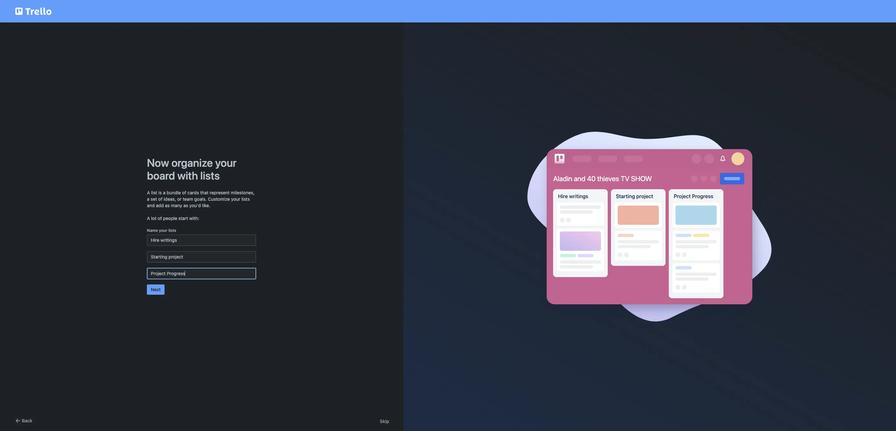 Task type: describe. For each thing, give the bounding box(es) containing it.
is
[[158, 190, 162, 196]]

your inside a list is a bundle of cards that represent milestones, a set of ideas, or team goals. customize your lists and add as many as you'd like.
[[231, 197, 240, 202]]

goals.
[[194, 197, 207, 202]]

name your lists
[[147, 229, 176, 233]]

start
[[178, 216, 188, 221]]

bundle
[[167, 190, 181, 196]]

project
[[674, 194, 691, 200]]

back
[[22, 419, 32, 424]]

0 vertical spatial of
[[182, 190, 186, 196]]

hire writings
[[558, 194, 588, 200]]

with:
[[189, 216, 199, 221]]

many
[[171, 203, 182, 209]]

1 horizontal spatial a
[[163, 190, 165, 196]]

starting project
[[616, 194, 653, 200]]

name
[[147, 229, 158, 233]]

2 vertical spatial your
[[159, 229, 167, 233]]

a lot of people start with:
[[147, 216, 199, 221]]

thieves
[[597, 175, 619, 183]]

1 vertical spatial a
[[147, 197, 149, 202]]

ideas,
[[164, 197, 176, 202]]

like.
[[202, 203, 210, 209]]

trello image
[[553, 153, 566, 165]]

Name your lists text field
[[147, 235, 256, 247]]

a for a list is a bundle of cards that represent milestones, a set of ideas, or team goals. customize your lists and add as many as you'd like.
[[147, 190, 150, 196]]

now
[[147, 157, 169, 169]]

and inside a list is a bundle of cards that represent milestones, a set of ideas, or team goals. customize your lists and add as many as you'd like.
[[147, 203, 155, 209]]

represent
[[210, 190, 230, 196]]

a list is a bundle of cards that represent milestones, a set of ideas, or team goals. customize your lists and add as many as you'd like.
[[147, 190, 254, 209]]

trello image
[[14, 4, 53, 19]]

organize
[[171, 157, 213, 169]]

you'd
[[189, 203, 201, 209]]

board
[[147, 169, 175, 182]]

cards
[[187, 190, 199, 196]]

next
[[151, 287, 161, 293]]

now organize your board with lists
[[147, 157, 237, 182]]



Task type: locate. For each thing, give the bounding box(es) containing it.
1 vertical spatial of
[[158, 197, 162, 202]]

a left list
[[147, 190, 150, 196]]

of
[[182, 190, 186, 196], [158, 197, 162, 202], [158, 216, 162, 221]]

and down set
[[147, 203, 155, 209]]

1 vertical spatial and
[[147, 203, 155, 209]]

a
[[147, 190, 150, 196], [147, 216, 150, 221]]

0 horizontal spatial lists
[[168, 229, 176, 233]]

as
[[165, 203, 170, 209], [183, 203, 188, 209]]

hire
[[558, 194, 568, 200]]

starting
[[616, 194, 635, 200]]

or
[[177, 197, 181, 202]]

a right is
[[163, 190, 165, 196]]

of up team
[[182, 190, 186, 196]]

and left 40
[[574, 175, 585, 183]]

milestones,
[[231, 190, 254, 196]]

customize
[[208, 197, 230, 202]]

project progress
[[674, 194, 713, 200]]

aladin
[[553, 175, 572, 183]]

that
[[200, 190, 208, 196]]

skip
[[380, 419, 389, 425]]

0 vertical spatial and
[[574, 175, 585, 183]]

a inside a list is a bundle of cards that represent milestones, a set of ideas, or team goals. customize your lists and add as many as you'd like.
[[147, 190, 150, 196]]

1 vertical spatial your
[[231, 197, 240, 202]]

e.g., Done text field
[[147, 268, 256, 280]]

back button
[[14, 418, 32, 426]]

2 vertical spatial lists
[[168, 229, 176, 233]]

of down is
[[158, 197, 162, 202]]

1 vertical spatial lists
[[241, 197, 250, 202]]

list
[[151, 190, 157, 196]]

lot
[[151, 216, 156, 221]]

project
[[636, 194, 653, 200]]

0 vertical spatial your
[[215, 157, 237, 169]]

0 horizontal spatial a
[[147, 197, 149, 202]]

lists
[[200, 169, 220, 182], [241, 197, 250, 202], [168, 229, 176, 233]]

2 as from the left
[[183, 203, 188, 209]]

40
[[587, 175, 596, 183]]

e.g., Doing text field
[[147, 252, 256, 263]]

a left set
[[147, 197, 149, 202]]

0 horizontal spatial as
[[165, 203, 170, 209]]

add
[[156, 203, 164, 209]]

as down the ideas,
[[165, 203, 170, 209]]

1 vertical spatial a
[[147, 216, 150, 221]]

progress
[[692, 194, 713, 200]]

team
[[183, 197, 193, 202]]

lists up the that at left
[[200, 169, 220, 182]]

0 vertical spatial lists
[[200, 169, 220, 182]]

0 vertical spatial a
[[163, 190, 165, 196]]

with
[[177, 169, 198, 182]]

a for a lot of people start with:
[[147, 216, 150, 221]]

a
[[163, 190, 165, 196], [147, 197, 149, 202]]

1 horizontal spatial and
[[574, 175, 585, 183]]

next button
[[147, 285, 165, 295]]

lists inside a list is a bundle of cards that represent milestones, a set of ideas, or team goals. customize your lists and add as many as you'd like.
[[241, 197, 250, 202]]

0 vertical spatial a
[[147, 190, 150, 196]]

writings
[[569, 194, 588, 200]]

people
[[163, 216, 177, 221]]

2 vertical spatial of
[[158, 216, 162, 221]]

your down the milestones,
[[231, 197, 240, 202]]

aladin and 40 thieves tv show
[[553, 175, 652, 183]]

your up represent
[[215, 157, 237, 169]]

2 horizontal spatial lists
[[241, 197, 250, 202]]

of right lot
[[158, 216, 162, 221]]

your inside now organize your board with lists
[[215, 157, 237, 169]]

and
[[574, 175, 585, 183], [147, 203, 155, 209]]

show
[[631, 175, 652, 183]]

your
[[215, 157, 237, 169], [231, 197, 240, 202], [159, 229, 167, 233]]

0 horizontal spatial and
[[147, 203, 155, 209]]

1 a from the top
[[147, 190, 150, 196]]

skip button
[[380, 419, 389, 426]]

1 horizontal spatial as
[[183, 203, 188, 209]]

1 horizontal spatial lists
[[200, 169, 220, 182]]

lists inside now organize your board with lists
[[200, 169, 220, 182]]

tv
[[621, 175, 629, 183]]

lists down the milestones,
[[241, 197, 250, 202]]

1 as from the left
[[165, 203, 170, 209]]

set
[[151, 197, 157, 202]]

as down team
[[183, 203, 188, 209]]

your right name
[[159, 229, 167, 233]]

a left lot
[[147, 216, 150, 221]]

lists down a lot of people start with:
[[168, 229, 176, 233]]

2 a from the top
[[147, 216, 150, 221]]



Task type: vqa. For each thing, say whether or not it's contained in the screenshot.
the lists within the a list is a bundle of cards that represent milestones, a set of ideas, or team goals. customize your lists and add as many as you'd like.
yes



